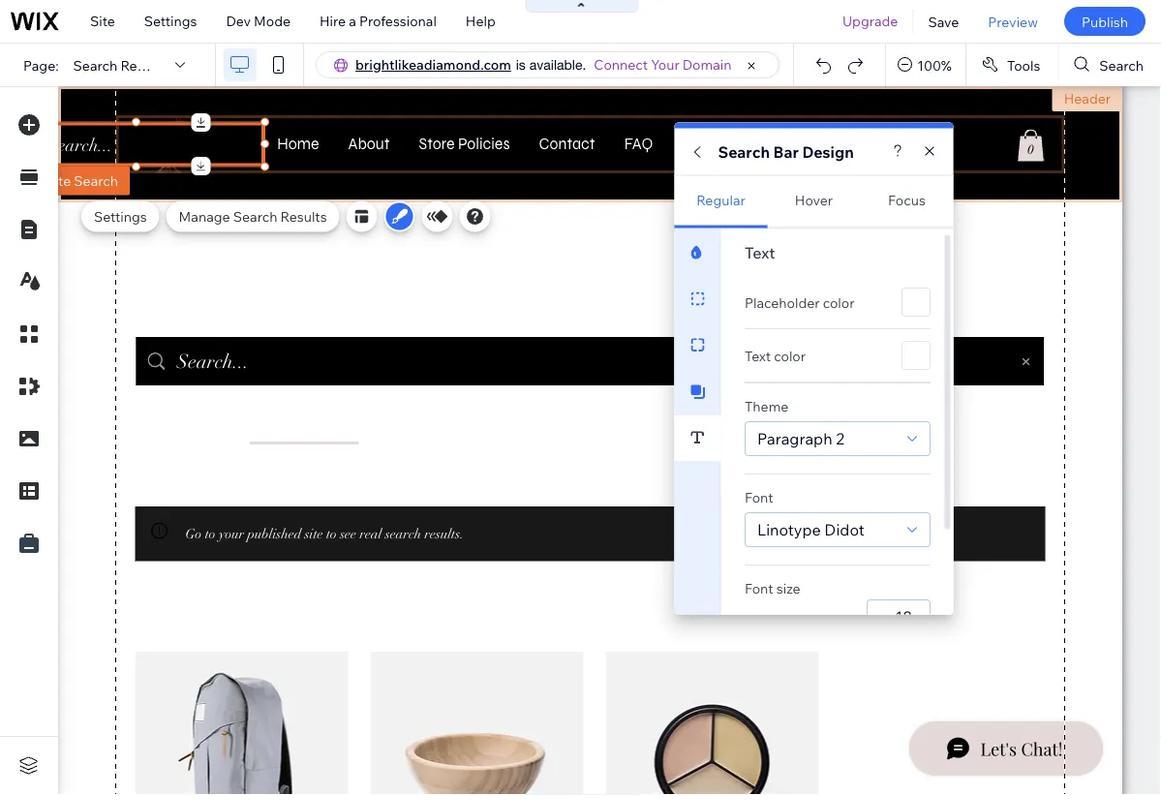 Task type: describe. For each thing, give the bounding box(es) containing it.
search for search bar design
[[718, 142, 770, 161]]

0 vertical spatial settings
[[144, 13, 197, 30]]

didot
[[824, 520, 864, 539]]

100% button
[[886, 44, 966, 86]]

wix
[[19, 172, 43, 189]]

1 vertical spatial site
[[46, 172, 71, 189]]

paragraph 2
[[757, 429, 844, 448]]

save
[[928, 13, 959, 30]]

your
[[651, 56, 680, 73]]

hover
[[795, 192, 833, 209]]

1 vertical spatial results
[[280, 208, 327, 225]]

manage search results
[[179, 208, 327, 225]]

color for placeholder color
[[823, 293, 854, 310]]

text for text
[[744, 243, 775, 262]]

design
[[802, 142, 854, 161]]

text for text color
[[744, 347, 771, 364]]

paragraph
[[757, 429, 832, 448]]

font size
[[744, 580, 800, 597]]

theme
[[744, 398, 788, 415]]

font for font
[[744, 489, 773, 506]]

domain
[[683, 56, 732, 73]]

manage
[[179, 208, 230, 225]]

color for text color
[[774, 347, 805, 364]]

help
[[466, 13, 496, 30]]

publish button
[[1064, 7, 1146, 36]]

0 horizontal spatial results
[[120, 56, 167, 73]]

brightlikeadiamond.com
[[355, 56, 511, 73]]

bar
[[773, 142, 799, 161]]

focus
[[888, 192, 926, 209]]

linotype
[[757, 520, 821, 539]]

size
[[776, 580, 800, 597]]

hire a professional
[[320, 13, 437, 30]]

preview button
[[974, 0, 1053, 43]]

search bar design
[[718, 142, 854, 161]]

available.
[[530, 57, 586, 73]]



Task type: locate. For each thing, give the bounding box(es) containing it.
search inside search button
[[1100, 56, 1144, 73]]

tools
[[1007, 56, 1041, 73]]

1 vertical spatial color
[[774, 347, 805, 364]]

search for search results
[[73, 56, 117, 73]]

font up "linotype"
[[744, 489, 773, 506]]

hire
[[320, 13, 346, 30]]

dev mode
[[226, 13, 291, 30]]

text up placeholder
[[744, 243, 775, 262]]

settings up the search results
[[144, 13, 197, 30]]

linotype didot
[[757, 520, 864, 539]]

site up the search results
[[90, 13, 115, 30]]

upgrade
[[843, 13, 898, 30]]

0 horizontal spatial color
[[774, 347, 805, 364]]

1 font from the top
[[744, 489, 773, 506]]

0 vertical spatial text
[[744, 243, 775, 262]]

2 font from the top
[[744, 580, 773, 597]]

1 vertical spatial settings
[[94, 208, 147, 225]]

a
[[349, 13, 356, 30]]

1 vertical spatial text
[[744, 347, 771, 364]]

search for search
[[1100, 56, 1144, 73]]

2 text from the top
[[744, 347, 771, 364]]

professional
[[359, 13, 437, 30]]

text
[[744, 243, 775, 262], [744, 347, 771, 364]]

placeholder
[[744, 293, 819, 310]]

font
[[744, 489, 773, 506], [744, 580, 773, 597]]

is
[[516, 57, 526, 73]]

save button
[[914, 0, 974, 43]]

1 horizontal spatial results
[[280, 208, 327, 225]]

site right wix
[[46, 172, 71, 189]]

font for font size
[[744, 580, 773, 597]]

font left size
[[744, 580, 773, 597]]

0 vertical spatial color
[[823, 293, 854, 310]]

1 text from the top
[[744, 243, 775, 262]]

color right placeholder
[[823, 293, 854, 310]]

0 vertical spatial site
[[90, 13, 115, 30]]

results
[[120, 56, 167, 73], [280, 208, 327, 225]]

color
[[823, 293, 854, 310], [774, 347, 805, 364]]

connect
[[594, 56, 648, 73]]

100%
[[917, 56, 952, 73]]

0 vertical spatial font
[[744, 489, 773, 506]]

1 vertical spatial font
[[744, 580, 773, 597]]

1 horizontal spatial color
[[823, 293, 854, 310]]

regular
[[697, 192, 746, 209]]

2
[[836, 429, 844, 448]]

search
[[73, 56, 117, 73], [1100, 56, 1144, 73], [718, 142, 770, 161], [74, 172, 118, 189], [233, 208, 277, 225]]

header
[[1064, 90, 1111, 107]]

placeholder color
[[744, 293, 854, 310]]

is available. connect your domain
[[516, 56, 732, 73]]

color down placeholder
[[774, 347, 805, 364]]

settings
[[144, 13, 197, 30], [94, 208, 147, 225]]

settings down 'wix site search'
[[94, 208, 147, 225]]

text up "theme"
[[744, 347, 771, 364]]

preview
[[988, 13, 1038, 30]]

dev
[[226, 13, 251, 30]]

tools button
[[967, 44, 1058, 86]]

1 horizontal spatial site
[[90, 13, 115, 30]]

publish
[[1082, 13, 1128, 30]]

0 horizontal spatial site
[[46, 172, 71, 189]]

search results
[[73, 56, 167, 73]]

wix site search
[[19, 172, 118, 189]]

0 vertical spatial results
[[120, 56, 167, 73]]

search button
[[1059, 44, 1161, 86]]

mode
[[254, 13, 291, 30]]

site
[[90, 13, 115, 30], [46, 172, 71, 189]]

text color
[[744, 347, 805, 364]]



Task type: vqa. For each thing, say whether or not it's contained in the screenshot.
2
yes



